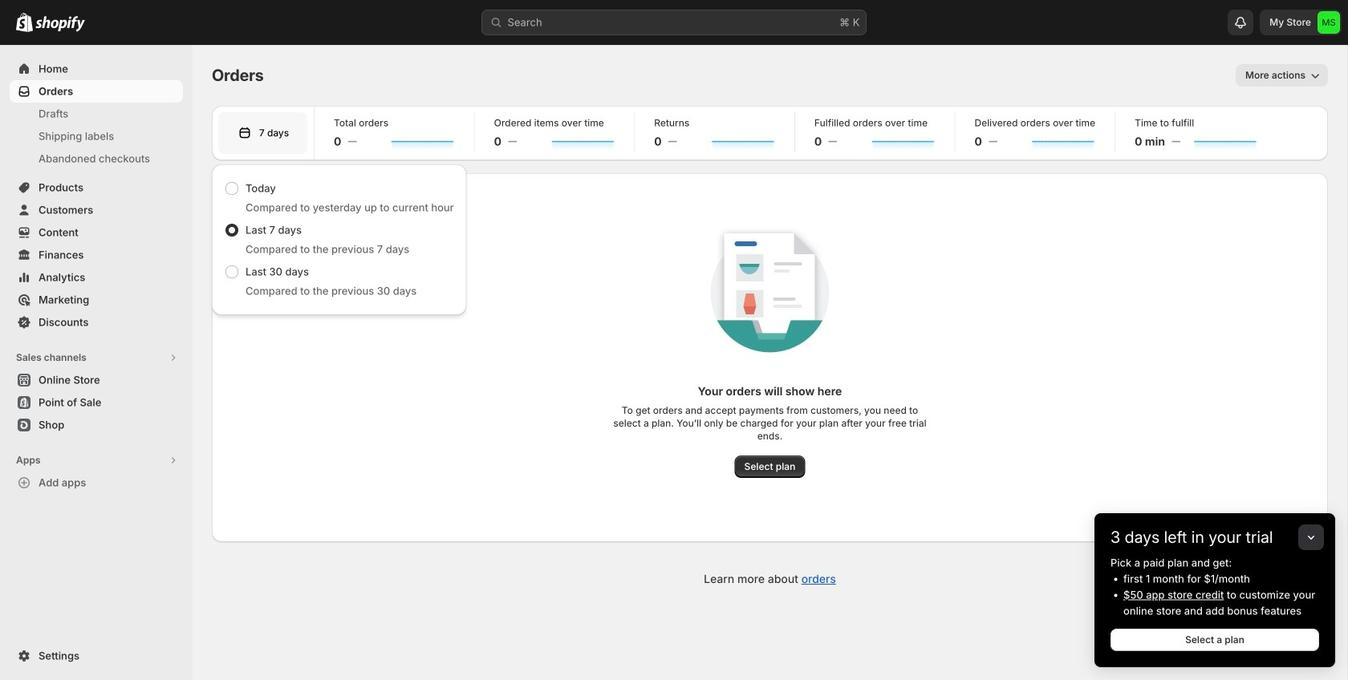 Task type: describe. For each thing, give the bounding box(es) containing it.
0 horizontal spatial shopify image
[[16, 13, 33, 32]]



Task type: locate. For each thing, give the bounding box(es) containing it.
my store image
[[1318, 11, 1340, 34]]

shopify image
[[16, 13, 33, 32], [35, 16, 85, 32]]

1 horizontal spatial shopify image
[[35, 16, 85, 32]]



Task type: vqa. For each thing, say whether or not it's contained in the screenshot.
or related to before
no



